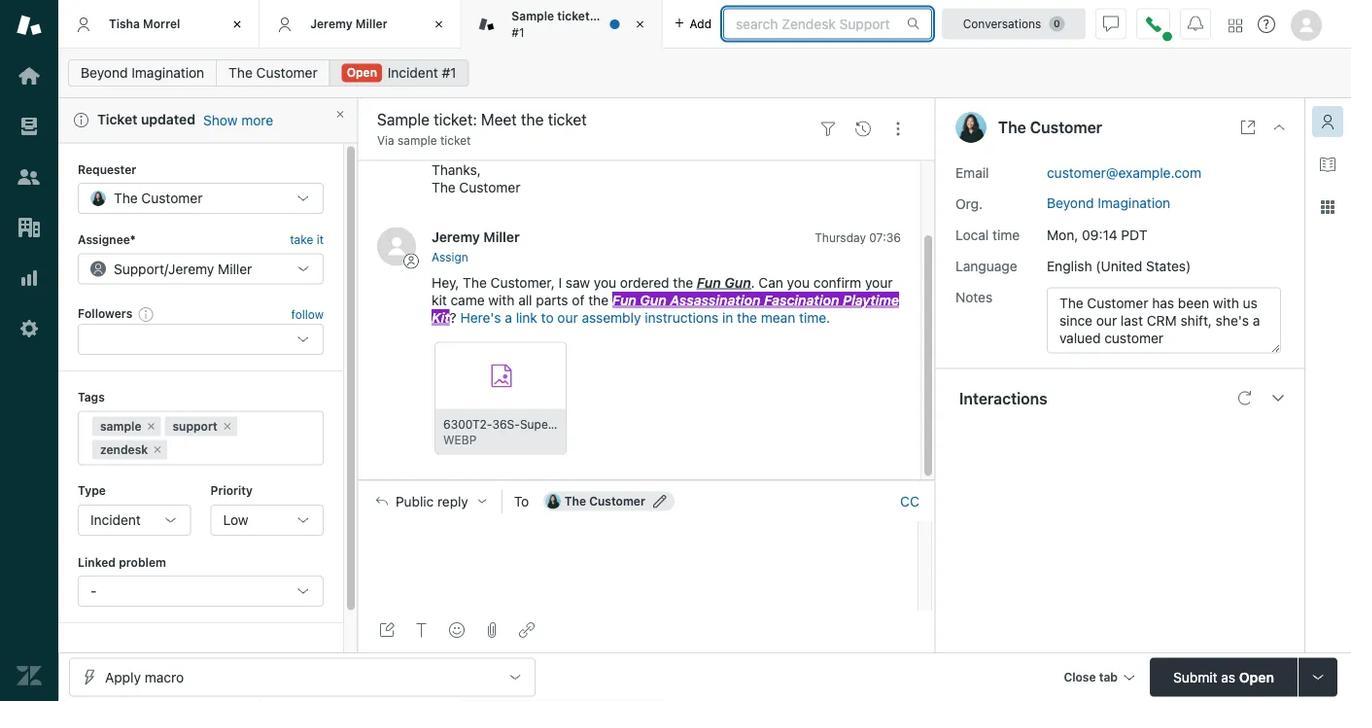 Task type: vqa. For each thing, say whether or not it's contained in the screenshot.
Signature
no



Task type: locate. For each thing, give the bounding box(es) containing it.
support / jeremy miller
[[114, 260, 252, 276]]

1 i'm from the left
[[432, 126, 451, 142]]

2 horizontal spatial miller
[[484, 228, 520, 244]]

0 vertical spatial open
[[347, 66, 377, 79]]

ordered
[[620, 274, 670, 290]]

take it
[[290, 232, 324, 246]]

1 horizontal spatial sample
[[398, 134, 437, 147]]

0 horizontal spatial a
[[505, 309, 512, 325]]

0 horizontal spatial your
[[822, 126, 849, 142]]

2 vertical spatial jeremy
[[168, 260, 214, 276]]

2 close image from the left
[[631, 15, 650, 34]]

the customer down hide composer image
[[565, 495, 646, 508]]

#1 inside secondary element
[[442, 65, 457, 81]]

1 vertical spatial your
[[865, 274, 893, 290]]

incident down tabs tab list
[[388, 65, 438, 81]]

view more details image
[[1241, 120, 1256, 135]]

customer
[[256, 65, 318, 81], [1031, 118, 1103, 137], [459, 179, 521, 195], [141, 190, 203, 206], [590, 495, 646, 508]]

you right saw
[[594, 274, 617, 290]]

organizations image
[[17, 215, 42, 240]]

1 vertical spatial jeremy
[[432, 228, 480, 244]]

a inside i'm sending an email because i'm having a problem setting up your new product. can you help me troubleshoot? thanks, the customer
[[688, 126, 696, 142]]

can inside . can you confirm your kit came with all parts of the
[[759, 274, 784, 290]]

0 horizontal spatial open
[[347, 66, 377, 79]]

jeremy right support
[[168, 260, 214, 276]]

jeremy for jeremy miller
[[310, 17, 353, 30]]

the customer
[[229, 65, 318, 81], [999, 118, 1103, 137], [114, 190, 203, 206], [565, 495, 646, 508]]

1 vertical spatial gun
[[640, 292, 667, 308]]

1 horizontal spatial gun
[[725, 274, 751, 290]]

0 horizontal spatial beyond imagination link
[[68, 59, 217, 87]]

0 horizontal spatial remove image
[[152, 443, 164, 455]]

1 vertical spatial remove image
[[152, 443, 164, 455]]

zendesk image
[[17, 663, 42, 688]]

i'm up product. in the left top of the page
[[432, 126, 451, 142]]

the inside requester "element"
[[114, 190, 138, 206]]

1 vertical spatial imagination
[[1098, 195, 1171, 211]]

info on adding followers image
[[138, 306, 154, 321]]

1 close image from the left
[[228, 15, 247, 34]]

followers element
[[78, 323, 324, 354]]

beyond imagination up 09:14
[[1047, 195, 1171, 211]]

mon,
[[1047, 227, 1079, 243]]

kit
[[432, 292, 447, 308]]

beyond imagination link inside secondary element
[[68, 59, 217, 87]]

problem down incident popup button
[[119, 555, 166, 568]]

incident inside popup button
[[90, 511, 141, 527]]

customer up /
[[141, 190, 203, 206]]

the customer right user icon in the top right of the page
[[999, 118, 1103, 137]]

link
[[516, 309, 538, 325]]

events image
[[856, 121, 871, 137]]

1 horizontal spatial close image
[[631, 15, 650, 34]]

close image inside jeremy miller tab
[[429, 15, 449, 34]]

jeremy for jeremy miller assign
[[432, 228, 480, 244]]

tab
[[461, 0, 683, 49]]

1 horizontal spatial jeremy
[[310, 17, 353, 30]]

customer up the more
[[256, 65, 318, 81]]

beyond imagination inside secondary element
[[81, 65, 204, 81]]

problem left 'setting'
[[699, 126, 751, 142]]

1 vertical spatial open
[[1240, 669, 1275, 685]]

0 horizontal spatial close image
[[429, 15, 449, 34]]

displays possible ticket submission types image
[[1311, 670, 1326, 685]]

0 vertical spatial beyond imagination link
[[68, 59, 217, 87]]

2 i'm from the left
[[621, 126, 640, 142]]

1 horizontal spatial miller
[[356, 17, 388, 30]]

ticket up thanks,
[[440, 134, 471, 147]]

0 horizontal spatial jeremy
[[168, 260, 214, 276]]

the up show more button
[[229, 65, 253, 81]]

jeremy up the customer link
[[310, 17, 353, 30]]

gun inside the fun gun assassination fascination playtime kit
[[640, 292, 667, 308]]

the customer up the more
[[229, 65, 318, 81]]

imagination inside secondary element
[[132, 65, 204, 81]]

1 vertical spatial fun
[[613, 292, 637, 308]]

fun up "assembly"
[[613, 292, 637, 308]]

sample right via
[[398, 134, 437, 147]]

fun gun assassination fascination playtime kit
[[432, 292, 900, 325]]

1 vertical spatial beyond imagination
[[1047, 195, 1171, 211]]

0 vertical spatial imagination
[[132, 65, 204, 81]]

notifications image
[[1188, 16, 1204, 32]]

user image
[[956, 112, 987, 143]]

beyond inside beyond imagination "link"
[[81, 65, 128, 81]]

low button
[[211, 504, 324, 535]]

1 vertical spatial #1
[[442, 65, 457, 81]]

setting
[[755, 126, 798, 142]]

close tab button
[[1055, 658, 1143, 700]]

0 vertical spatial can
[[489, 144, 513, 160]]

beyond for the rightmost beyond imagination "link"
[[1047, 195, 1095, 211]]

0 horizontal spatial beyond imagination
[[81, 65, 204, 81]]

close image right view more details "image"
[[1272, 120, 1288, 135]]

1 horizontal spatial imagination
[[1098, 195, 1171, 211]]

0 vertical spatial remove image
[[221, 420, 233, 432]]

customers image
[[17, 164, 42, 190]]

public
[[396, 493, 434, 509]]

low
[[223, 511, 248, 527]]

main element
[[0, 0, 58, 701]]

you down an
[[517, 144, 540, 160]]

beyond
[[81, 65, 128, 81], [1047, 195, 1095, 211]]

i'm
[[432, 126, 451, 142], [621, 126, 640, 142]]

1 horizontal spatial close image
[[1272, 120, 1288, 135]]

follow button
[[291, 305, 324, 322]]

the down thanks,
[[432, 179, 456, 195]]

miller for jeremy miller
[[356, 17, 388, 30]]

1 horizontal spatial beyond
[[1047, 195, 1095, 211]]

the inside i'm sending an email because i'm having a problem setting up your new product. can you help me troubleshoot? thanks, the customer
[[432, 179, 456, 195]]

playtime
[[843, 292, 900, 308]]

apply
[[105, 669, 141, 685]]

#1
[[512, 25, 525, 39], [442, 65, 457, 81]]

webp link
[[435, 342, 568, 456]]

you
[[517, 144, 540, 160], [594, 274, 617, 290], [787, 274, 810, 290]]

zendesk products image
[[1229, 19, 1243, 33]]

1 vertical spatial can
[[759, 274, 784, 290]]

a left link
[[505, 309, 512, 325]]

close
[[1064, 671, 1096, 684]]

time.
[[799, 309, 831, 325]]

a
[[688, 126, 696, 142], [505, 309, 512, 325]]

can down an
[[489, 144, 513, 160]]

close image inside tisha morrel tab
[[228, 15, 247, 34]]

0 horizontal spatial miller
[[218, 260, 252, 276]]

morrel
[[143, 17, 180, 30]]

pdt
[[1122, 227, 1148, 243]]

0 horizontal spatial you
[[517, 144, 540, 160]]

0 horizontal spatial close image
[[228, 15, 247, 34]]

1 horizontal spatial ticket
[[651, 9, 683, 23]]

1 vertical spatial a
[[505, 309, 512, 325]]

take it button
[[290, 229, 324, 249]]

1 horizontal spatial remove image
[[221, 420, 233, 432]]

priority
[[211, 483, 253, 497]]

1 horizontal spatial your
[[865, 274, 893, 290]]

2 horizontal spatial you
[[787, 274, 810, 290]]

remove image for support
[[221, 420, 233, 432]]

0 vertical spatial sample
[[398, 134, 437, 147]]

sample
[[398, 134, 437, 147], [100, 419, 141, 433]]

beyond imagination link
[[68, 59, 217, 87], [1047, 195, 1171, 211]]

the customer down requester
[[114, 190, 203, 206]]

jeremy inside jeremy miller assign
[[432, 228, 480, 244]]

close image
[[228, 15, 247, 34], [631, 15, 650, 34]]

beyond imagination link down tisha morrel
[[68, 59, 217, 87]]

assign button
[[432, 249, 468, 266]]

beyond imagination down tisha morrel
[[81, 65, 204, 81]]

ticket actions image
[[891, 121, 906, 137]]

Subject field
[[373, 108, 807, 131]]

1 horizontal spatial problem
[[699, 126, 751, 142]]

your up playtime
[[865, 274, 893, 290]]

open inside secondary element
[[347, 66, 377, 79]]

can
[[489, 144, 513, 160], [759, 274, 784, 290]]

follow
[[291, 307, 324, 320]]

a right having
[[688, 126, 696, 142]]

the inside secondary element
[[229, 65, 253, 81]]

1 vertical spatial beyond
[[1047, 195, 1095, 211]]

customer down thanks,
[[459, 179, 521, 195]]

add attachment image
[[484, 622, 500, 638]]

tab
[[1100, 671, 1118, 684]]

1 horizontal spatial i'm
[[621, 126, 640, 142]]

sample up zendesk
[[100, 419, 141, 433]]

beyond up mon,
[[1047, 195, 1095, 211]]

assignee* element
[[78, 253, 324, 284]]

open
[[347, 66, 377, 79], [1240, 669, 1275, 685]]

1 horizontal spatial you
[[594, 274, 617, 290]]

assign
[[432, 251, 468, 264]]

customer@example.com image
[[545, 494, 561, 509]]

0 horizontal spatial ticket
[[440, 134, 471, 147]]

org.
[[956, 196, 983, 212]]

gun
[[725, 274, 751, 290], [640, 292, 667, 308]]

problem
[[699, 126, 751, 142], [119, 555, 166, 568]]

0 vertical spatial close image
[[429, 15, 449, 34]]

0 vertical spatial problem
[[699, 126, 751, 142]]

more
[[241, 112, 273, 128]]

remove image right support
[[221, 420, 233, 432]]

0 horizontal spatial beyond
[[81, 65, 128, 81]]

open down jeremy miller tab
[[347, 66, 377, 79]]

1 horizontal spatial beyond imagination
[[1047, 195, 1171, 211]]

ticket
[[651, 9, 683, 23], [440, 134, 471, 147]]

came
[[451, 292, 485, 308]]

. can you confirm your kit came with all parts of the
[[432, 274, 893, 308]]

0 vertical spatial #1
[[512, 25, 525, 39]]

0 horizontal spatial i'm
[[432, 126, 451, 142]]

beyond for beyond imagination "link" within the secondary element
[[81, 65, 128, 81]]

0 vertical spatial jeremy
[[310, 17, 353, 30]]

0 horizontal spatial gun
[[640, 292, 667, 308]]

ticket inside the sample ticket: meet the ticket #1
[[651, 9, 683, 23]]

0 vertical spatial your
[[822, 126, 849, 142]]

apply macro
[[105, 669, 184, 685]]

kit
[[432, 309, 450, 325]]

incident #1
[[388, 65, 457, 81]]

show
[[203, 112, 238, 128]]

beyond imagination link up 09:14
[[1047, 195, 1171, 211]]

1 horizontal spatial #1
[[512, 25, 525, 39]]

close image up the "incident #1"
[[429, 15, 449, 34]]

jeremy inside tab
[[310, 17, 353, 30]]

linked
[[78, 555, 116, 568]]

close image
[[429, 15, 449, 34], [1272, 120, 1288, 135]]

1 vertical spatial miller
[[484, 228, 520, 244]]

the right 'meet'
[[629, 9, 647, 23]]

views image
[[17, 114, 42, 139]]

#1 down sample
[[512, 25, 525, 39]]

zendesk support image
[[17, 13, 42, 38]]

secondary element
[[58, 53, 1352, 92]]

remove image
[[221, 420, 233, 432], [152, 443, 164, 455]]

requester element
[[78, 182, 324, 214]]

close image up the customer link
[[228, 15, 247, 34]]

you inside i'm sending an email because i'm having a problem setting up your new product. can you help me troubleshoot? thanks, the customer
[[517, 144, 540, 160]]

add button
[[663, 0, 724, 48]]

sending
[[455, 126, 504, 142]]

customer inside i'm sending an email because i'm having a problem setting up your new product. can you help me troubleshoot? thanks, the customer
[[459, 179, 521, 195]]

1 vertical spatial beyond imagination link
[[1047, 195, 1171, 211]]

incident down type
[[90, 511, 141, 527]]

1 horizontal spatial open
[[1240, 669, 1275, 685]]

open right as
[[1240, 669, 1275, 685]]

0 vertical spatial a
[[688, 126, 696, 142]]

product.
[[432, 144, 485, 160]]

conversationlabel log
[[358, 65, 936, 481]]

1 vertical spatial close image
[[1272, 120, 1288, 135]]

fun up assassination
[[697, 274, 721, 290]]

#1 up sending
[[442, 65, 457, 81]]

webp
[[443, 433, 477, 447]]

0 horizontal spatial can
[[489, 144, 513, 160]]

the right customer@example.com icon
[[565, 495, 586, 508]]

1 horizontal spatial incident
[[388, 65, 438, 81]]

ticket left add
[[651, 9, 683, 23]]

0 horizontal spatial incident
[[90, 511, 141, 527]]

i'm sending an email because i'm having a problem setting up your new product. can you help me troubleshoot? thanks, the customer
[[432, 126, 879, 195]]

problem inside i'm sending an email because i'm having a problem setting up your new product. can you help me troubleshoot? thanks, the customer
[[699, 126, 751, 142]]

here's a link to our assembly instructions in the mean time. link
[[460, 309, 831, 325]]

jeremy up assign at left top
[[432, 228, 480, 244]]

get started image
[[17, 63, 42, 88]]

customer context image
[[1321, 114, 1336, 129]]

1 vertical spatial ticket
[[440, 134, 471, 147]]

tags
[[78, 389, 105, 403]]

imagination down 'customer@example.com'
[[1098, 195, 1171, 211]]

0 vertical spatial miller
[[356, 17, 388, 30]]

cc button
[[900, 493, 920, 510]]

1 horizontal spatial beyond imagination link
[[1047, 195, 1171, 211]]

customer inside secondary element
[[256, 65, 318, 81]]

0 vertical spatial incident
[[388, 65, 438, 81]]

1 horizontal spatial can
[[759, 274, 784, 290]]

can right .
[[759, 274, 784, 290]]

mon, 09:14 pdt
[[1047, 227, 1148, 243]]

1 horizontal spatial a
[[688, 126, 696, 142]]

local time
[[956, 227, 1020, 243]]

time
[[993, 227, 1020, 243]]

hey, the customer, i saw you ordered the fun gun
[[432, 274, 751, 290]]

take
[[290, 232, 313, 246]]

an
[[508, 126, 523, 142]]

0 horizontal spatial #1
[[442, 65, 457, 81]]

conversations button
[[942, 8, 1086, 39]]

0 vertical spatial beyond
[[81, 65, 128, 81]]

i'm up troubleshoot?
[[621, 126, 640, 142]]

0 horizontal spatial sample
[[100, 419, 141, 433]]

tab containing sample ticket: meet the ticket
[[461, 0, 683, 49]]

hey,
[[432, 274, 459, 290]]

your right 'up'
[[822, 126, 849, 142]]

2 horizontal spatial jeremy
[[432, 228, 480, 244]]

1 horizontal spatial fun
[[697, 274, 721, 290]]

0 vertical spatial ticket
[[651, 9, 683, 23]]

0 horizontal spatial fun
[[613, 292, 637, 308]]

local
[[956, 227, 989, 243]]

miller inside tab
[[356, 17, 388, 30]]

close image right 'meet'
[[631, 15, 650, 34]]

up
[[802, 126, 818, 142]]

the down hey, the customer, i saw you ordered the fun gun at the top
[[589, 292, 609, 308]]

alert
[[58, 98, 358, 143]]

reply
[[438, 493, 469, 509]]

0 horizontal spatial imagination
[[132, 65, 204, 81]]

requester
[[78, 162, 136, 175]]

remove image down remove image
[[152, 443, 164, 455]]

imagination
[[132, 65, 204, 81], [1098, 195, 1171, 211]]

incident
[[388, 65, 438, 81], [90, 511, 141, 527]]

imagination up updated
[[132, 65, 204, 81]]

you up fascination on the right top of page
[[787, 274, 810, 290]]

insert emojis image
[[449, 622, 465, 638]]

gun up assassination
[[725, 274, 751, 290]]

gun up here's a link to our assembly instructions in the mean time. link
[[640, 292, 667, 308]]

1 vertical spatial incident
[[90, 511, 141, 527]]

jeremy miller link
[[432, 228, 520, 244]]

tisha morrel
[[109, 17, 180, 30]]

beyond up ticket
[[81, 65, 128, 81]]

0 horizontal spatial problem
[[119, 555, 166, 568]]

edit user image
[[653, 495, 667, 508]]

0 vertical spatial beyond imagination
[[81, 65, 204, 81]]

the down requester
[[114, 190, 138, 206]]

miller inside jeremy miller assign
[[484, 228, 520, 244]]

2 vertical spatial miller
[[218, 260, 252, 276]]

jeremy miller assign
[[432, 228, 520, 264]]

incident inside secondary element
[[388, 65, 438, 81]]



Task type: describe. For each thing, give the bounding box(es) containing it.
fun inside the fun gun assassination fascination playtime kit
[[613, 292, 637, 308]]

remove image for zendesk
[[152, 443, 164, 455]]

linked problem element
[[78, 575, 324, 606]]

all
[[519, 292, 532, 308]]

0 vertical spatial fun
[[697, 274, 721, 290]]

public reply
[[396, 493, 469, 509]]

tabs tab list
[[58, 0, 724, 49]]

get help image
[[1258, 16, 1276, 33]]

can inside i'm sending an email because i'm having a problem setting up your new product. can you help me troubleshoot? thanks, the customer
[[489, 144, 513, 160]]

confirm
[[814, 274, 862, 290]]

filter image
[[821, 121, 836, 137]]

zendesk
[[100, 442, 148, 456]]

your inside i'm sending an email because i'm having a problem setting up your new product. can you help me troubleshoot? thanks, the customer
[[822, 126, 849, 142]]

the customer inside secondary element
[[229, 65, 318, 81]]

#1 inside the sample ticket: meet the ticket #1
[[512, 25, 525, 39]]

to
[[541, 309, 554, 325]]

(united
[[1096, 258, 1143, 274]]

macro
[[145, 669, 184, 685]]

meet
[[597, 9, 626, 23]]

0 vertical spatial gun
[[725, 274, 751, 290]]

as
[[1222, 669, 1236, 685]]

close image inside tab
[[631, 15, 650, 34]]

in
[[723, 309, 734, 325]]

to
[[514, 493, 529, 509]]

hide composer image
[[639, 472, 654, 488]]

miller for jeremy miller assign
[[484, 228, 520, 244]]

the inside . can you confirm your kit came with all parts of the
[[589, 292, 609, 308]]

the up the came
[[463, 274, 487, 290]]

me
[[574, 144, 593, 160]]

close ticket collision notification image
[[335, 108, 346, 120]]

/
[[164, 260, 168, 276]]

?
[[450, 309, 457, 325]]

avatar image
[[377, 227, 416, 266]]

new
[[853, 126, 879, 142]]

via
[[377, 134, 394, 147]]

fascination
[[764, 292, 840, 308]]

customer down hide composer image
[[590, 495, 646, 508]]

i
[[559, 274, 562, 290]]

public reply button
[[359, 481, 502, 522]]

it
[[317, 232, 324, 246]]

interactions
[[960, 389, 1048, 408]]

english
[[1047, 258, 1093, 274]]

ticket
[[97, 111, 138, 127]]

the inside the sample ticket: meet the ticket #1
[[629, 9, 647, 23]]

the up the fun gun assassination fascination playtime kit
[[673, 274, 694, 290]]

sample
[[512, 9, 554, 23]]

our
[[558, 309, 578, 325]]

add link (cmd k) image
[[519, 622, 535, 638]]

troubleshoot?
[[597, 144, 684, 160]]

english (united states)
[[1047, 258, 1192, 274]]

customer@example.com
[[1047, 164, 1202, 180]]

remove image
[[145, 420, 157, 432]]

Thursday 07:36 text field
[[815, 230, 901, 244]]

1 vertical spatial sample
[[100, 419, 141, 433]]

add
[[690, 17, 712, 31]]

incident for incident
[[90, 511, 141, 527]]

jeremy miller tab
[[260, 0, 461, 49]]

notes
[[956, 289, 993, 305]]

states)
[[1146, 258, 1192, 274]]

07:36
[[870, 230, 901, 244]]

email
[[527, 126, 560, 142]]

customer,
[[491, 274, 555, 290]]

the right user icon in the top right of the page
[[999, 118, 1027, 137]]

? here's a link to our assembly instructions in the mean time.
[[450, 309, 831, 325]]

.
[[751, 274, 755, 290]]

language
[[956, 258, 1018, 274]]

admin image
[[17, 316, 42, 341]]

cc
[[901, 493, 920, 509]]

help
[[543, 144, 570, 160]]

ticket updated show more
[[97, 111, 273, 128]]

conversations
[[963, 17, 1042, 31]]

assembly
[[582, 309, 641, 325]]

show more button
[[203, 111, 273, 129]]

customer inside requester "element"
[[141, 190, 203, 206]]

format text image
[[414, 622, 430, 638]]

submit
[[1174, 669, 1218, 685]]

support
[[173, 419, 218, 433]]

submit as open
[[1174, 669, 1275, 685]]

-
[[90, 583, 97, 599]]

miller inside assignee* "element"
[[218, 260, 252, 276]]

customer up 'customer@example.com'
[[1031, 118, 1103, 137]]

parts
[[536, 292, 569, 308]]

close tab
[[1064, 671, 1118, 684]]

type
[[78, 483, 106, 497]]

you inside . can you confirm your kit came with all parts of the
[[787, 274, 810, 290]]

incident for incident #1
[[388, 65, 438, 81]]

support
[[114, 260, 164, 276]]

thursday
[[815, 230, 866, 244]]

your inside . can you confirm your kit came with all parts of the
[[865, 274, 893, 290]]

jeremy inside assignee* "element"
[[168, 260, 214, 276]]

sample ticket: meet the ticket #1
[[512, 9, 683, 39]]

reporting image
[[17, 265, 42, 291]]

tisha
[[109, 17, 140, 30]]

knowledge image
[[1321, 157, 1336, 172]]

ticket:
[[557, 9, 594, 23]]

thanks,
[[432, 161, 481, 177]]

email
[[956, 164, 989, 180]]

button displays agent's chat status as invisible. image
[[1104, 16, 1119, 32]]

alert containing ticket updated
[[58, 98, 358, 143]]

via sample ticket
[[377, 134, 471, 147]]

mean
[[761, 309, 796, 325]]

saw
[[566, 274, 590, 290]]

the customer inside requester "element"
[[114, 190, 203, 206]]

apps image
[[1321, 199, 1336, 215]]

1 vertical spatial problem
[[119, 555, 166, 568]]

incident button
[[78, 504, 191, 535]]

the right in
[[737, 309, 758, 325]]

jeremy miller
[[310, 17, 388, 30]]

updated
[[141, 111, 196, 127]]

tisha morrel tab
[[58, 0, 260, 49]]

instructions
[[645, 309, 719, 325]]

search Zendesk Support field
[[736, 15, 900, 33]]

thursday 07:36
[[815, 230, 901, 244]]

draft mode image
[[379, 622, 395, 638]]

linked problem
[[78, 555, 166, 568]]

with
[[489, 292, 515, 308]]

The Customer has been with us since our last CRM shift, she's a valued customer text field
[[1047, 287, 1282, 354]]

assignee*
[[78, 232, 136, 246]]

because
[[564, 126, 617, 142]]



